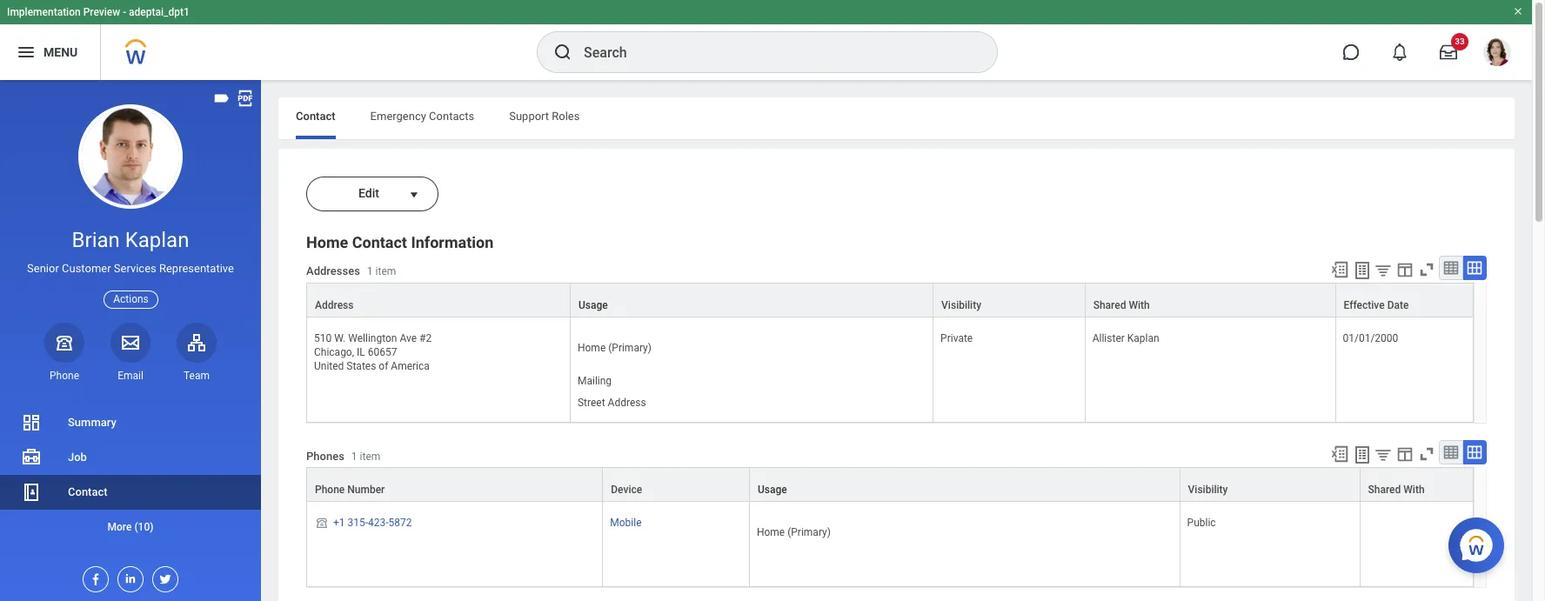 Task type: vqa. For each thing, say whether or not it's contained in the screenshot.
SHARED to the right
yes



Task type: describe. For each thing, give the bounding box(es) containing it.
1 for phones
[[351, 450, 357, 463]]

kaplan for brian kaplan
[[125, 228, 189, 252]]

+1
[[333, 517, 345, 529]]

mobile
[[610, 517, 642, 529]]

notifications large image
[[1391, 43, 1408, 61]]

phone number button
[[307, 468, 602, 501]]

phones
[[306, 449, 344, 463]]

1 horizontal spatial shared
[[1368, 484, 1401, 496]]

1 horizontal spatial visibility
[[1188, 484, 1228, 496]]

search image
[[552, 42, 573, 63]]

fullscreen image
[[1417, 260, 1436, 279]]

mail image
[[120, 332, 141, 353]]

contact link
[[0, 475, 261, 510]]

510 w. wellington ave #2 chicago, il 60657 united states of america
[[314, 332, 432, 373]]

33
[[1455, 37, 1465, 46]]

ave
[[400, 332, 417, 345]]

address inside the items selected list
[[608, 396, 646, 409]]

roles
[[552, 110, 580, 123]]

fullscreen image
[[1417, 445, 1436, 464]]

click to view/edit grid preferences image
[[1395, 445, 1415, 464]]

public
[[1187, 517, 1216, 529]]

job
[[68, 451, 87, 464]]

60657
[[368, 346, 397, 359]]

more (10) button
[[0, 517, 261, 538]]

street
[[578, 396, 605, 409]]

table image for addresses
[[1442, 259, 1460, 277]]

email
[[118, 370, 143, 382]]

phones 1 item
[[306, 449, 380, 463]]

phone number
[[315, 484, 385, 496]]

0 vertical spatial home
[[306, 233, 348, 251]]

1 horizontal spatial home (primary) element
[[757, 523, 831, 539]]

more (10)
[[107, 521, 154, 533]]

row containing phone number
[[306, 468, 1474, 502]]

click to view/edit grid preferences image
[[1395, 260, 1415, 279]]

0 horizontal spatial shared
[[1093, 299, 1126, 312]]

toolbar for addresses
[[1322, 256, 1487, 283]]

+1 315-423-5872 link
[[333, 514, 412, 529]]

row containing address
[[306, 283, 1474, 318]]

allister kaplan element
[[1092, 329, 1159, 345]]

summary link
[[0, 405, 261, 440]]

twitter image
[[153, 567, 172, 586]]

representative
[[159, 262, 234, 275]]

email brian kaplan element
[[110, 369, 151, 383]]

effective date button
[[1336, 284, 1473, 317]]

wellington
[[348, 332, 397, 345]]

0 vertical spatial visibility button
[[934, 284, 1085, 317]]

actions
[[113, 293, 149, 305]]

menu button
[[0, 24, 100, 80]]

export to excel image for addresses
[[1330, 260, 1349, 279]]

emergency
[[370, 110, 426, 123]]

usage for bottom the usage popup button
[[758, 484, 787, 496]]

tab list containing contact
[[278, 97, 1515, 139]]

menu banner
[[0, 0, 1532, 80]]

item for phones
[[360, 450, 380, 463]]

il
[[357, 346, 365, 359]]

emergency contacts
[[370, 110, 474, 123]]

mobile link
[[610, 514, 642, 529]]

row containing +1 315-423-5872
[[306, 502, 1474, 587]]

1 vertical spatial visibility button
[[1180, 468, 1359, 501]]

kaplan for allister kaplan
[[1127, 332, 1159, 345]]

job image
[[21, 447, 42, 468]]

(10)
[[134, 521, 154, 533]]

america
[[391, 360, 430, 373]]

item for addresses
[[375, 266, 396, 278]]

menu
[[43, 45, 78, 59]]

tag image
[[212, 89, 231, 108]]

inbox large image
[[1440, 43, 1457, 61]]

export to excel image for phones
[[1330, 445, 1349, 464]]

phone button
[[44, 323, 84, 383]]

mailing element
[[578, 371, 612, 387]]

0 horizontal spatial home (primary)
[[578, 342, 652, 354]]

select to filter grid data image
[[1374, 446, 1393, 464]]

export to worksheets image
[[1352, 260, 1373, 281]]

address inside popup button
[[315, 299, 354, 312]]

addresses 1 item
[[306, 265, 396, 278]]

profile logan mcneil image
[[1483, 38, 1511, 70]]

1 vertical spatial usage button
[[750, 468, 1179, 501]]

device
[[611, 484, 642, 496]]

0 horizontal spatial home (primary) element
[[578, 338, 652, 354]]

row containing 510 w. wellington ave #2
[[306, 318, 1474, 423]]

linkedin image
[[118, 567, 137, 585]]

brian
[[72, 228, 120, 252]]

implementation
[[7, 6, 81, 18]]

1 horizontal spatial shared with button
[[1360, 468, 1473, 501]]

contact inside tab list
[[296, 110, 335, 123]]

address button
[[307, 284, 570, 317]]

summary image
[[21, 412, 42, 433]]

contacts
[[429, 110, 474, 123]]

senior
[[27, 262, 59, 275]]

services
[[114, 262, 156, 275]]

33 button
[[1429, 33, 1469, 71]]

more
[[107, 521, 132, 533]]



Task type: locate. For each thing, give the bounding box(es) containing it.
5872
[[388, 517, 412, 529]]

kaplan up the services
[[125, 228, 189, 252]]

export to excel image left export to worksheets icon
[[1330, 260, 1349, 279]]

0 horizontal spatial with
[[1129, 299, 1150, 312]]

usage button
[[571, 284, 933, 317], [750, 468, 1179, 501]]

home contact information
[[306, 233, 494, 251]]

export to excel image left export to worksheets image
[[1330, 445, 1349, 464]]

address right street
[[608, 396, 646, 409]]

1 vertical spatial (primary)
[[787, 527, 831, 539]]

0 vertical spatial kaplan
[[125, 228, 189, 252]]

0 vertical spatial expand table image
[[1466, 259, 1483, 277]]

expand table image for phones
[[1466, 444, 1483, 461]]

0 horizontal spatial shared with
[[1093, 299, 1150, 312]]

315-
[[348, 517, 368, 529]]

1 horizontal spatial contact
[[296, 110, 335, 123]]

with up allister kaplan element
[[1129, 299, 1150, 312]]

team brian kaplan element
[[177, 369, 217, 383]]

0 vertical spatial phone
[[50, 370, 79, 382]]

1 horizontal spatial address
[[608, 396, 646, 409]]

home (primary)
[[578, 342, 652, 354], [757, 527, 831, 539]]

0 horizontal spatial visibility button
[[934, 284, 1085, 317]]

export to worksheets image
[[1352, 445, 1373, 466]]

kaplan right allister
[[1127, 332, 1159, 345]]

visibility
[[941, 299, 981, 312], [1188, 484, 1228, 496]]

expand table image right fullscreen icon
[[1466, 259, 1483, 277]]

edit
[[358, 186, 379, 200]]

kaplan
[[125, 228, 189, 252], [1127, 332, 1159, 345]]

phone image
[[52, 332, 77, 353]]

device button
[[603, 468, 749, 501]]

contact up addresses 1 item
[[352, 233, 407, 251]]

items selected list
[[578, 371, 674, 412]]

visibility up public element
[[1188, 484, 1228, 496]]

date
[[1387, 299, 1409, 312]]

table image
[[1442, 259, 1460, 277], [1442, 444, 1460, 461]]

contact inside list
[[68, 485, 108, 498]]

private element
[[941, 329, 973, 345]]

510
[[314, 332, 332, 345]]

1 horizontal spatial kaplan
[[1127, 332, 1159, 345]]

1
[[367, 266, 373, 278], [351, 450, 357, 463]]

1 horizontal spatial 1
[[367, 266, 373, 278]]

0 vertical spatial with
[[1129, 299, 1150, 312]]

united
[[314, 360, 344, 373]]

0 horizontal spatial (primary)
[[608, 342, 652, 354]]

home
[[306, 233, 348, 251], [578, 342, 606, 354], [757, 527, 785, 539]]

visibility button up public element
[[1180, 468, 1359, 501]]

1 horizontal spatial home
[[578, 342, 606, 354]]

tab list
[[278, 97, 1515, 139]]

select to filter grid data image
[[1374, 261, 1393, 279]]

1 inside addresses 1 item
[[367, 266, 373, 278]]

0 vertical spatial 1
[[367, 266, 373, 278]]

private
[[941, 332, 973, 345]]

0 horizontal spatial usage
[[579, 299, 608, 312]]

1 vertical spatial shared
[[1368, 484, 1401, 496]]

2 vertical spatial contact
[[68, 485, 108, 498]]

home (primary) element
[[578, 338, 652, 354], [757, 523, 831, 539]]

shared up allister
[[1093, 299, 1126, 312]]

toolbar for phones
[[1322, 440, 1487, 468]]

number
[[347, 484, 385, 496]]

visibility up private element
[[941, 299, 981, 312]]

allister kaplan
[[1092, 332, 1159, 345]]

shared
[[1093, 299, 1126, 312], [1368, 484, 1401, 496]]

phone for phone number
[[315, 484, 345, 496]]

-
[[123, 6, 126, 18]]

item inside the phones 1 item
[[360, 450, 380, 463]]

table image right fullscreen icon
[[1442, 259, 1460, 277]]

1 vertical spatial shared with
[[1368, 484, 1425, 496]]

#2
[[419, 332, 432, 345]]

1 vertical spatial home
[[578, 342, 606, 354]]

contact image
[[21, 482, 42, 503]]

email button
[[110, 323, 151, 383]]

street address element
[[578, 393, 646, 409]]

expand table image
[[1466, 259, 1483, 277], [1466, 444, 1483, 461]]

team
[[184, 370, 210, 382]]

with
[[1129, 299, 1150, 312], [1404, 484, 1425, 496]]

0 horizontal spatial address
[[315, 299, 354, 312]]

job link
[[0, 440, 261, 475]]

1 vertical spatial table image
[[1442, 444, 1460, 461]]

item down the home contact information
[[375, 266, 396, 278]]

w.
[[334, 332, 346, 345]]

(primary)
[[608, 342, 652, 354], [787, 527, 831, 539]]

0 vertical spatial item
[[375, 266, 396, 278]]

implementation preview -   adeptai_dpt1
[[7, 6, 190, 18]]

more (10) button
[[0, 510, 261, 545]]

1 horizontal spatial phone
[[315, 484, 345, 496]]

usage
[[579, 299, 608, 312], [758, 484, 787, 496]]

0 vertical spatial home (primary) element
[[578, 338, 652, 354]]

1 vertical spatial 1
[[351, 450, 357, 463]]

0 vertical spatial address
[[315, 299, 354, 312]]

1 right "addresses"
[[367, 266, 373, 278]]

0 vertical spatial table image
[[1442, 259, 1460, 277]]

01/01/2000
[[1343, 332, 1398, 345]]

1 vertical spatial expand table image
[[1466, 444, 1483, 461]]

shared with down click to view/edit grid preferences icon
[[1368, 484, 1425, 496]]

edit button
[[306, 177, 404, 211]]

0 horizontal spatial home
[[306, 233, 348, 251]]

1 horizontal spatial visibility button
[[1180, 468, 1359, 501]]

0 vertical spatial (primary)
[[608, 342, 652, 354]]

1 vertical spatial usage
[[758, 484, 787, 496]]

1 vertical spatial export to excel image
[[1330, 445, 1349, 464]]

contact left the emergency
[[296, 110, 335, 123]]

mailing
[[578, 375, 612, 387]]

effective date
[[1344, 299, 1409, 312]]

actions button
[[104, 290, 158, 309]]

customer
[[62, 262, 111, 275]]

effective
[[1344, 299, 1385, 312]]

1 horizontal spatial home (primary)
[[757, 527, 831, 539]]

states
[[347, 360, 376, 373]]

phone inside phone brian kaplan "element"
[[50, 370, 79, 382]]

row
[[306, 283, 1474, 318], [306, 318, 1474, 423], [306, 468, 1474, 502], [306, 502, 1474, 587]]

0 vertical spatial usage
[[579, 299, 608, 312]]

public element
[[1187, 514, 1216, 529]]

list
[[0, 405, 261, 545]]

support
[[509, 110, 549, 123]]

1 for addresses
[[367, 266, 373, 278]]

phone image
[[314, 516, 330, 530]]

item inside addresses 1 item
[[375, 266, 396, 278]]

item
[[375, 266, 396, 278], [360, 450, 380, 463]]

0 vertical spatial shared with
[[1093, 299, 1150, 312]]

shared with
[[1093, 299, 1150, 312], [1368, 484, 1425, 496]]

423-
[[368, 517, 388, 529]]

kaplan inside navigation pane 'region'
[[125, 228, 189, 252]]

justify image
[[16, 42, 37, 63]]

facebook image
[[84, 567, 103, 586]]

1 row from the top
[[306, 283, 1474, 318]]

1 vertical spatial kaplan
[[1127, 332, 1159, 345]]

senior customer services representative
[[27, 262, 234, 275]]

close environment banner image
[[1513, 6, 1523, 17]]

table image right fullscreen image
[[1442, 444, 1460, 461]]

1 vertical spatial shared with button
[[1360, 468, 1473, 501]]

expand table image for addresses
[[1466, 259, 1483, 277]]

1 vertical spatial visibility
[[1188, 484, 1228, 496]]

address up w.
[[315, 299, 354, 312]]

phone down phone image
[[50, 370, 79, 382]]

list containing summary
[[0, 405, 261, 545]]

0 vertical spatial toolbar
[[1322, 256, 1487, 283]]

1 vertical spatial address
[[608, 396, 646, 409]]

brian kaplan
[[72, 228, 189, 252]]

summary
[[68, 416, 116, 429]]

support roles
[[509, 110, 580, 123]]

phone inside phone number "popup button"
[[315, 484, 345, 496]]

0 vertical spatial home (primary)
[[578, 342, 652, 354]]

shared with button
[[1085, 284, 1335, 317], [1360, 468, 1473, 501]]

phone for phone
[[50, 370, 79, 382]]

2 row from the top
[[306, 318, 1474, 423]]

usage for topmost the usage popup button
[[579, 299, 608, 312]]

3 row from the top
[[306, 468, 1474, 502]]

4 row from the top
[[306, 502, 1474, 587]]

view printable version (pdf) image
[[236, 89, 255, 108]]

team link
[[177, 323, 217, 383]]

0 horizontal spatial shared with button
[[1085, 284, 1335, 317]]

1 right phones
[[351, 450, 357, 463]]

0 vertical spatial export to excel image
[[1330, 260, 1349, 279]]

navigation pane region
[[0, 80, 261, 601]]

0 vertical spatial shared
[[1093, 299, 1126, 312]]

1 vertical spatial toolbar
[[1322, 440, 1487, 468]]

export to excel image
[[1330, 260, 1349, 279], [1330, 445, 1349, 464]]

0 horizontal spatial contact
[[68, 485, 108, 498]]

address
[[315, 299, 354, 312], [608, 396, 646, 409]]

contact
[[296, 110, 335, 123], [352, 233, 407, 251], [68, 485, 108, 498]]

adeptai_dpt1
[[129, 6, 190, 18]]

2 horizontal spatial contact
[[352, 233, 407, 251]]

shared with up allister kaplan element
[[1093, 299, 1150, 312]]

0 vertical spatial shared with button
[[1085, 284, 1335, 317]]

1 horizontal spatial (primary)
[[787, 527, 831, 539]]

0 horizontal spatial phone
[[50, 370, 79, 382]]

addresses
[[306, 265, 360, 278]]

preview
[[83, 6, 120, 18]]

0 horizontal spatial 1
[[351, 450, 357, 463]]

1 vertical spatial home (primary) element
[[757, 523, 831, 539]]

1 vertical spatial item
[[360, 450, 380, 463]]

2 horizontal spatial home
[[757, 527, 785, 539]]

1 vertical spatial phone
[[315, 484, 345, 496]]

expand table image right fullscreen image
[[1466, 444, 1483, 461]]

item up number
[[360, 450, 380, 463]]

0 vertical spatial visibility
[[941, 299, 981, 312]]

phone brian kaplan element
[[44, 369, 84, 383]]

view team image
[[186, 332, 207, 353]]

0 vertical spatial contact
[[296, 110, 335, 123]]

shared down select to filter grid data image
[[1368, 484, 1401, 496]]

Search Workday  search field
[[584, 33, 961, 71]]

of
[[379, 360, 388, 373]]

+1 315-423-5872
[[333, 517, 412, 529]]

1 inside the phones 1 item
[[351, 450, 357, 463]]

0 horizontal spatial kaplan
[[125, 228, 189, 252]]

caret down image
[[404, 187, 425, 201]]

visibility button
[[934, 284, 1085, 317], [1180, 468, 1359, 501]]

chicago,
[[314, 346, 354, 359]]

contact down job at the left
[[68, 485, 108, 498]]

0 horizontal spatial visibility
[[941, 299, 981, 312]]

1 horizontal spatial shared with
[[1368, 484, 1425, 496]]

1 vertical spatial contact
[[352, 233, 407, 251]]

0 vertical spatial usage button
[[571, 284, 933, 317]]

visibility button up private element
[[934, 284, 1085, 317]]

allister
[[1092, 332, 1125, 345]]

street address
[[578, 396, 646, 409]]

1 vertical spatial with
[[1404, 484, 1425, 496]]

toolbar
[[1322, 256, 1487, 283], [1322, 440, 1487, 468]]

with down click to view/edit grid preferences icon
[[1404, 484, 1425, 496]]

phone
[[50, 370, 79, 382], [315, 484, 345, 496]]

information
[[411, 233, 494, 251]]

1 vertical spatial home (primary)
[[757, 527, 831, 539]]

phone up phone icon
[[315, 484, 345, 496]]

table image for phones
[[1442, 444, 1460, 461]]

2 vertical spatial home
[[757, 527, 785, 539]]

1 horizontal spatial usage
[[758, 484, 787, 496]]

1 horizontal spatial with
[[1404, 484, 1425, 496]]



